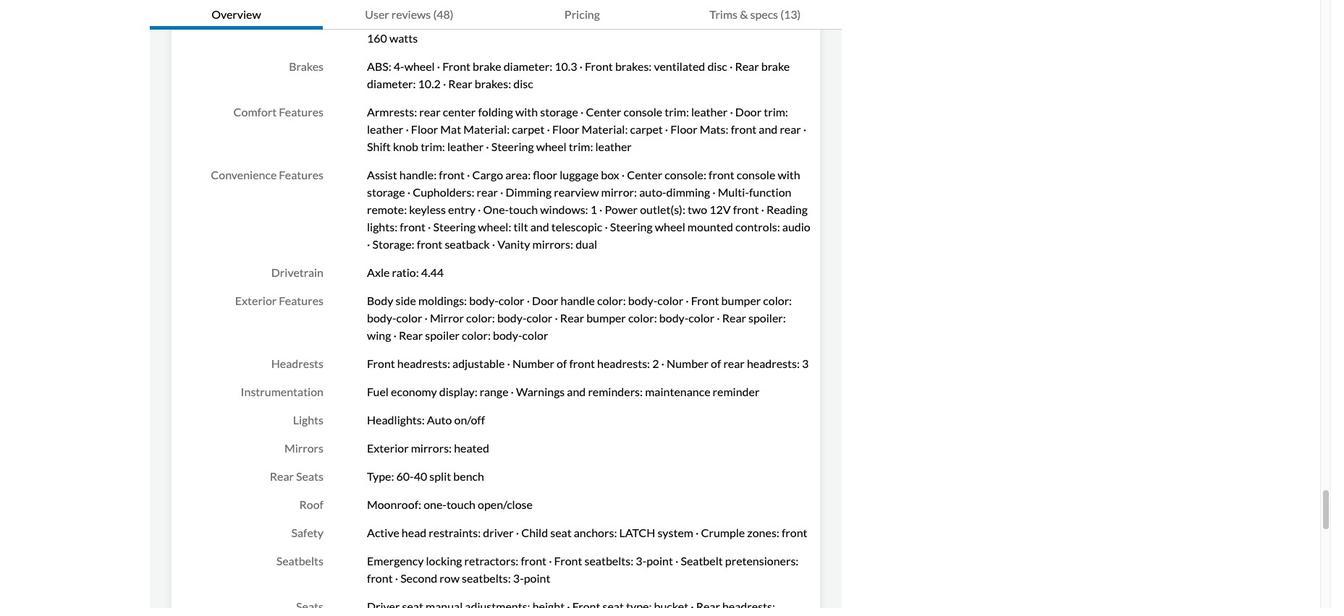 Task type: locate. For each thing, give the bounding box(es) containing it.
console
[[624, 105, 663, 119], [737, 168, 776, 182]]

disc down radio
[[514, 77, 533, 91]]

two
[[688, 203, 708, 217]]

exterior mirrors: heated
[[367, 442, 489, 455]]

1 vertical spatial mp3
[[386, 14, 410, 28]]

active
[[367, 526, 400, 540]]

0 horizontal spatial headrests:
[[397, 357, 450, 371]]

with up function
[[778, 168, 801, 182]]

2 vertical spatial wheel
[[655, 220, 686, 234]]

brakes: up folding
[[475, 77, 511, 91]]

0 horizontal spatial with
[[516, 105, 538, 119]]

0 vertical spatial and
[[759, 122, 778, 136]]

bumper up spoiler:
[[722, 294, 761, 308]]

0 vertical spatial audio
[[561, 0, 590, 10]]

and right tilt on the left top
[[531, 220, 549, 234]]

wheel up 10.2
[[405, 59, 435, 73]]

0 horizontal spatial seatbelts:
[[462, 572, 511, 586]]

knob
[[393, 140, 419, 154]]

1 horizontal spatial cd
[[723, 0, 739, 10]]

2 horizontal spatial of
[[729, 14, 739, 28]]

wheel:
[[478, 220, 512, 234]]

1 vertical spatial bumper
[[587, 311, 626, 325]]

of inside antenna type: element · usb auxiliary audio input · single disc in-dash cd · mp3 player: cd mp3 playback · am/fm radio · satellite radio: ready · total number of speakers: 6 · 160 watts
[[729, 14, 739, 28]]

tab list containing overview
[[150, 0, 842, 30]]

0 horizontal spatial carpet
[[512, 122, 545, 136]]

features down drivetrain
[[279, 294, 324, 308]]

60-
[[396, 470, 414, 484]]

0 horizontal spatial wheel
[[405, 59, 435, 73]]

spoiler:
[[749, 311, 786, 325]]

economy
[[391, 385, 437, 399]]

storage
[[540, 105, 579, 119], [367, 185, 405, 199]]

0 horizontal spatial 3-
[[513, 572, 524, 586]]

touch up restraints:
[[447, 498, 476, 512]]

touch
[[509, 203, 538, 217], [447, 498, 476, 512]]

and inside assist handle: front · cargo area: floor luggage box · center console: front console with storage · cupholders: rear · dimming rearview mirror: auto-dimming · multi-function remote: keyless entry · one-touch windows: 1 · power outlet(s): two 12v front · reading lights: front · steering wheel: tilt and telescopic · steering wheel mounted controls: audio · storage: front seatback · vanity mirrors: dual
[[531, 220, 549, 234]]

safety
[[291, 526, 324, 540]]

1 vertical spatial touch
[[447, 498, 476, 512]]

0 horizontal spatial disc
[[514, 77, 533, 91]]

exterior down "headlights:"
[[367, 442, 409, 455]]

total
[[657, 14, 682, 28]]

0 vertical spatial exterior
[[235, 294, 277, 308]]

second
[[401, 572, 438, 586]]

1 horizontal spatial console
[[737, 168, 776, 182]]

0 horizontal spatial floor
[[411, 122, 438, 136]]

1 vertical spatial wheel
[[536, 140, 567, 154]]

0 vertical spatial seatbelts:
[[585, 555, 634, 568]]

brake down "speakers:"
[[762, 59, 790, 73]]

1 horizontal spatial wheel
[[536, 140, 567, 154]]

of left &
[[729, 14, 739, 28]]

disc up total
[[659, 0, 679, 10]]

0 vertical spatial wheel
[[405, 59, 435, 73]]

3- down latch at the bottom left of the page
[[636, 555, 647, 568]]

0 vertical spatial mirrors:
[[533, 238, 574, 251]]

dash
[[694, 0, 720, 10]]

am/fm
[[466, 14, 506, 28]]

2 floor from the left
[[553, 122, 580, 136]]

brake
[[473, 59, 502, 73], [762, 59, 790, 73]]

front inside "emergency locking retractors: front · front seatbelts: 3-point · seatbelt pretensioners: front · second row seatbelts: 3-point"
[[554, 555, 582, 568]]

0 vertical spatial center
[[586, 105, 622, 119]]

of up the reminder on the bottom of the page
[[711, 357, 721, 371]]

1 horizontal spatial diameter:
[[504, 59, 553, 73]]

0 vertical spatial cd
[[723, 0, 739, 10]]

1 horizontal spatial material:
[[582, 122, 628, 136]]

1 vertical spatial and
[[531, 220, 549, 234]]

2 horizontal spatial headrests:
[[747, 357, 800, 371]]

rear down cargo
[[477, 185, 498, 199]]

bumper down the handle
[[587, 311, 626, 325]]

and inside armrests: rear center folding with storage · center console trim: leather · door trim: leather · floor mat material: carpet · floor material: carpet · floor mats: front and rear · shift knob trim: leather · steering wheel trim: leather
[[759, 122, 778, 136]]

1 material: from the left
[[464, 122, 510, 136]]

1 horizontal spatial seatbelts:
[[585, 555, 634, 568]]

body
[[367, 294, 393, 308]]

console inside armrests: rear center folding with storage · center console trim: leather · door trim: leather · floor mat material: carpet · floor material: carpet · floor mats: front and rear · shift knob trim: leather · steering wheel trim: leather
[[624, 105, 663, 119]]

audio up satellite
[[561, 0, 590, 10]]

with right folding
[[516, 105, 538, 119]]

1 vertical spatial diameter:
[[367, 77, 416, 91]]

color down vanity
[[499, 294, 525, 308]]

0 horizontal spatial exterior
[[235, 294, 277, 308]]

1 horizontal spatial disc
[[659, 0, 679, 10]]

point down child at the left of page
[[524, 572, 551, 586]]

console down 'ventilated'
[[624, 105, 663, 119]]

0 horizontal spatial cd
[[367, 14, 384, 28]]

material:
[[464, 122, 510, 136], [582, 122, 628, 136]]

1 vertical spatial audio
[[783, 220, 811, 234]]

1 vertical spatial type:
[[367, 470, 394, 484]]

1 horizontal spatial door
[[736, 105, 762, 119]]

lights:
[[367, 220, 398, 234]]

carpet down folding
[[512, 122, 545, 136]]

center up the auto- on the top of the page
[[627, 168, 663, 182]]

3 features from the top
[[279, 294, 324, 308]]

steering up area:
[[491, 140, 534, 154]]

3-
[[636, 555, 647, 568], [513, 572, 524, 586]]

1 vertical spatial console
[[737, 168, 776, 182]]

1 horizontal spatial floor
[[553, 122, 580, 136]]

floor up luggage
[[553, 122, 580, 136]]

1 horizontal spatial touch
[[509, 203, 538, 217]]

0 horizontal spatial door
[[532, 294, 559, 308]]

0 vertical spatial diameter:
[[504, 59, 553, 73]]

steering down power
[[610, 220, 653, 234]]

0 vertical spatial point
[[647, 555, 673, 568]]

0 vertical spatial touch
[[509, 203, 538, 217]]

0 vertical spatial features
[[279, 105, 324, 119]]

seatbelts: down retractors:
[[462, 572, 511, 586]]

with
[[516, 105, 538, 119], [778, 168, 801, 182]]

mp3 down antenna
[[386, 14, 410, 28]]

and down front headrests: adjustable · number of front headrests: 2 · number of rear headrests: 3
[[567, 385, 586, 399]]

rear down the handle
[[560, 311, 584, 325]]

2 vertical spatial disc
[[514, 77, 533, 91]]

console inside assist handle: front · cargo area: floor luggage box · center console: front console with storage · cupholders: rear · dimming rearview mirror: auto-dimming · multi-function remote: keyless entry · one-touch windows: 1 · power outlet(s): two 12v front · reading lights: front · steering wheel: tilt and telescopic · steering wheel mounted controls: audio · storage: front seatback · vanity mirrors: dual
[[737, 168, 776, 182]]

assist handle: front · cargo area: floor luggage box · center console: front console with storage · cupholders: rear · dimming rearview mirror: auto-dimming · multi-function remote: keyless entry · one-touch windows: 1 · power outlet(s): two 12v front · reading lights: front · steering wheel: tilt and telescopic · steering wheel mounted controls: audio · storage: front seatback · vanity mirrors: dual
[[367, 168, 811, 251]]

windows:
[[540, 203, 588, 217]]

2 brake from the left
[[762, 59, 790, 73]]

diameter:
[[504, 59, 553, 73], [367, 77, 416, 91]]

color: up adjustable
[[462, 329, 491, 343]]

front inside body side moldings: body-color · door handle color: body-color · front bumper color: body-color · mirror color: body-color · rear bumper color: body-color · rear spoiler: wing · rear spoiler color: body-color
[[691, 294, 719, 308]]

carpet up the auto- on the top of the page
[[630, 122, 663, 136]]

color: up spoiler:
[[763, 294, 792, 308]]

number
[[684, 14, 726, 28], [513, 357, 555, 371], [667, 357, 709, 371]]

type: up playback
[[413, 0, 440, 10]]

2 features from the top
[[279, 168, 324, 182]]

center inside assist handle: front · cargo area: floor luggage box · center console: front console with storage · cupholders: rear · dimming rearview mirror: auto-dimming · multi-function remote: keyless entry · one-touch windows: 1 · power outlet(s): two 12v front · reading lights: front · steering wheel: tilt and telescopic · steering wheel mounted controls: audio · storage: front seatback · vanity mirrors: dual
[[627, 168, 663, 182]]

3- down retractors:
[[513, 572, 524, 586]]

floor left mats:
[[671, 122, 698, 136]]

fuel economy display: range · warnings and reminders: maintenance reminder
[[367, 385, 760, 399]]

playback
[[413, 14, 458, 28]]

1 horizontal spatial headrests:
[[597, 357, 650, 371]]

convenience features
[[211, 168, 324, 182]]

1 horizontal spatial steering
[[491, 140, 534, 154]]

telescopic
[[552, 220, 603, 234]]

1 vertical spatial disc
[[708, 59, 728, 73]]

headrests: left 3 in the right bottom of the page
[[747, 357, 800, 371]]

cd up 160
[[367, 14, 384, 28]]

rear left spoiler
[[399, 329, 423, 343]]

1 headrests: from the left
[[397, 357, 450, 371]]

floor up knob
[[411, 122, 438, 136]]

exterior for exterior features
[[235, 294, 277, 308]]

exterior for exterior mirrors: heated
[[367, 442, 409, 455]]

point down 'system'
[[647, 555, 673, 568]]

carpet
[[512, 122, 545, 136], [630, 122, 663, 136]]

features for exterior features
[[279, 294, 324, 308]]

·
[[486, 0, 489, 10], [621, 0, 624, 10], [741, 0, 745, 10], [460, 14, 464, 28], [537, 14, 540, 28], [652, 14, 655, 28], [801, 14, 804, 28], [437, 59, 440, 73], [580, 59, 583, 73], [730, 59, 733, 73], [443, 77, 446, 91], [581, 105, 584, 119], [730, 105, 733, 119], [406, 122, 409, 136], [547, 122, 550, 136], [665, 122, 669, 136], [804, 122, 807, 136], [486, 140, 489, 154], [467, 168, 470, 182], [622, 168, 625, 182], [407, 185, 411, 199], [500, 185, 504, 199], [713, 185, 716, 199], [478, 203, 481, 217], [600, 203, 603, 217], [761, 203, 765, 217], [428, 220, 431, 234], [605, 220, 608, 234], [367, 238, 370, 251], [492, 238, 495, 251], [527, 294, 530, 308], [686, 294, 689, 308], [425, 311, 428, 325], [555, 311, 558, 325], [717, 311, 720, 325], [394, 329, 397, 343], [507, 357, 510, 371], [662, 357, 665, 371], [511, 385, 514, 399], [516, 526, 519, 540], [696, 526, 699, 540], [549, 555, 552, 568], [676, 555, 679, 568], [395, 572, 398, 586]]

audio inside antenna type: element · usb auxiliary audio input · single disc in-dash cd · mp3 player: cd mp3 playback · am/fm radio · satellite radio: ready · total number of speakers: 6 · 160 watts
[[561, 0, 590, 10]]

of
[[729, 14, 739, 28], [557, 357, 567, 371], [711, 357, 721, 371]]

1 vertical spatial center
[[627, 168, 663, 182]]

handle:
[[400, 168, 437, 182]]

door inside body side moldings: body-color · door handle color: body-color · front bumper color: body-color · mirror color: body-color · rear bumper color: body-color · rear spoiler: wing · rear spoiler color: body-color
[[532, 294, 559, 308]]

1 vertical spatial exterior
[[367, 442, 409, 455]]

2 vertical spatial features
[[279, 294, 324, 308]]

display:
[[439, 385, 478, 399]]

0 horizontal spatial console
[[624, 105, 663, 119]]

front right mats:
[[731, 122, 757, 136]]

with inside assist handle: front · cargo area: floor luggage box · center console: front console with storage · cupholders: rear · dimming rearview mirror: auto-dimming · multi-function remote: keyless entry · one-touch windows: 1 · power outlet(s): two 12v front · reading lights: front · steering wheel: tilt and telescopic · steering wheel mounted controls: audio · storage: front seatback · vanity mirrors: dual
[[778, 168, 801, 182]]

1 vertical spatial door
[[532, 294, 559, 308]]

wheel
[[405, 59, 435, 73], [536, 140, 567, 154], [655, 220, 686, 234]]

1 horizontal spatial bumper
[[722, 294, 761, 308]]

0 vertical spatial brakes:
[[615, 59, 652, 73]]

features for comfort features
[[279, 105, 324, 119]]

wheel up the floor
[[536, 140, 567, 154]]

exterior down drivetrain
[[235, 294, 277, 308]]

0 horizontal spatial center
[[586, 105, 622, 119]]

&
[[740, 7, 748, 21]]

cargo
[[472, 168, 503, 182]]

color: up the 2
[[628, 311, 657, 325]]

0 vertical spatial with
[[516, 105, 538, 119]]

1 vertical spatial storage
[[367, 185, 405, 199]]

diameter: down 4-
[[367, 77, 416, 91]]

0 horizontal spatial point
[[524, 572, 551, 586]]

lights
[[293, 413, 324, 427]]

mp3
[[747, 0, 771, 10], [386, 14, 410, 28]]

1 horizontal spatial exterior
[[367, 442, 409, 455]]

mirrors: down telescopic at the left of page
[[533, 238, 574, 251]]

0 vertical spatial disc
[[659, 0, 679, 10]]

front up controls:
[[733, 203, 759, 217]]

0 vertical spatial console
[[624, 105, 663, 119]]

2 headrests: from the left
[[597, 357, 650, 371]]

exterior
[[235, 294, 277, 308], [367, 442, 409, 455]]

1 horizontal spatial mirrors:
[[533, 238, 574, 251]]

color up warnings
[[522, 329, 548, 343]]

storage up remote:
[[367, 185, 405, 199]]

seatbelts:
[[585, 555, 634, 568], [462, 572, 511, 586]]

steering down entry
[[433, 220, 476, 234]]

driver
[[483, 526, 514, 540]]

player:
[[774, 0, 808, 10]]

tab list
[[150, 0, 842, 30]]

disc
[[659, 0, 679, 10], [708, 59, 728, 73], [514, 77, 533, 91]]

material: up box
[[582, 122, 628, 136]]

0 horizontal spatial brake
[[473, 59, 502, 73]]

touch up tilt on the left top
[[509, 203, 538, 217]]

wheel down the 'outlet(s):'
[[655, 220, 686, 234]]

console up function
[[737, 168, 776, 182]]

multi-
[[718, 185, 749, 199]]

storage down abs: 4-wheel · front brake diameter: 10.3 · front brakes: ventilated disc · rear brake diameter: 10.2 · rear brakes: disc
[[540, 105, 579, 119]]

1 horizontal spatial center
[[627, 168, 663, 182]]

headrests: up the economy
[[397, 357, 450, 371]]

1 features from the top
[[279, 105, 324, 119]]

1 brake from the left
[[473, 59, 502, 73]]

2 horizontal spatial floor
[[671, 122, 698, 136]]

0 vertical spatial storage
[[540, 105, 579, 119]]

headrests: up reminders:
[[597, 357, 650, 371]]

10.3
[[555, 59, 577, 73]]

color left spoiler:
[[689, 311, 715, 325]]

disc right 'ventilated'
[[708, 59, 728, 73]]

1 horizontal spatial and
[[567, 385, 586, 399]]

0 horizontal spatial audio
[[561, 0, 590, 10]]

crumple
[[701, 526, 745, 540]]

bench
[[454, 470, 484, 484]]

1 horizontal spatial with
[[778, 168, 801, 182]]

console:
[[665, 168, 707, 182]]

0 vertical spatial door
[[736, 105, 762, 119]]

moonroof: one-touch open/close
[[367, 498, 533, 512]]

1 horizontal spatial type:
[[413, 0, 440, 10]]

features
[[279, 105, 324, 119], [279, 168, 324, 182], [279, 294, 324, 308]]

number down the dash
[[684, 14, 726, 28]]

diameter: left 10.3
[[504, 59, 553, 73]]

front up cupholders:
[[439, 168, 465, 182]]

rear inside assist handle: front · cargo area: floor luggage box · center console: front console with storage · cupholders: rear · dimming rearview mirror: auto-dimming · multi-function remote: keyless entry · one-touch windows: 1 · power outlet(s): two 12v front · reading lights: front · steering wheel: tilt and telescopic · steering wheel mounted controls: audio · storage: front seatback · vanity mirrors: dual
[[477, 185, 498, 199]]

0 horizontal spatial mp3
[[386, 14, 410, 28]]

cd left &
[[723, 0, 739, 10]]

1 vertical spatial features
[[279, 168, 324, 182]]

1 vertical spatial seatbelts:
[[462, 572, 511, 586]]

bumper
[[722, 294, 761, 308], [587, 311, 626, 325]]

auxiliary
[[516, 0, 559, 10]]

mirrors: down the headlights: auto on/off
[[411, 442, 452, 455]]

mirrors:
[[533, 238, 574, 251], [411, 442, 452, 455]]

0 horizontal spatial type:
[[367, 470, 394, 484]]

wheel inside abs: 4-wheel · front brake diameter: 10.3 · front brakes: ventilated disc · rear brake diameter: 10.2 · rear brakes: disc
[[405, 59, 435, 73]]

1 horizontal spatial audio
[[783, 220, 811, 234]]

0 horizontal spatial brakes:
[[475, 77, 511, 91]]

1 horizontal spatial brakes:
[[615, 59, 652, 73]]

0 horizontal spatial storage
[[367, 185, 405, 199]]

trim:
[[665, 105, 689, 119], [764, 105, 788, 119], [421, 140, 445, 154], [569, 140, 593, 154]]

storage inside assist handle: front · cargo area: floor luggage box · center console: front console with storage · cupholders: rear · dimming rearview mirror: auto-dimming · multi-function remote: keyless entry · one-touch windows: 1 · power outlet(s): two 12v front · reading lights: front · steering wheel: tilt and telescopic · steering wheel mounted controls: audio · storage: front seatback · vanity mirrors: dual
[[367, 185, 405, 199]]

handle
[[561, 294, 595, 308]]

type:
[[413, 0, 440, 10], [367, 470, 394, 484]]

touch inside assist handle: front · cargo area: floor luggage box · center console: front console with storage · cupholders: rear · dimming rearview mirror: auto-dimming · multi-function remote: keyless entry · one-touch windows: 1 · power outlet(s): two 12v front · reading lights: front · steering wheel: tilt and telescopic · steering wheel mounted controls: audio · storage: front seatback · vanity mirrors: dual
[[509, 203, 538, 217]]

0 horizontal spatial material:
[[464, 122, 510, 136]]

rear up function
[[780, 122, 801, 136]]

brakes
[[289, 59, 324, 73]]

overview tab
[[150, 0, 323, 30]]

center down abs: 4-wheel · front brake diameter: 10.3 · front brakes: ventilated disc · rear brake diameter: 10.2 · rear brakes: disc
[[586, 105, 622, 119]]

audio
[[561, 0, 590, 10], [783, 220, 811, 234]]

steering inside armrests: rear center folding with storage · center console trim: leather · door trim: leather · floor mat material: carpet · floor material: carpet · floor mats: front and rear · shift knob trim: leather · steering wheel trim: leather
[[491, 140, 534, 154]]

mp3 up "speakers:"
[[747, 0, 771, 10]]

brakes: down ready
[[615, 59, 652, 73]]

and right mats:
[[759, 122, 778, 136]]

2
[[653, 357, 659, 371]]

audio down the reading
[[783, 220, 811, 234]]

and
[[759, 122, 778, 136], [531, 220, 549, 234], [567, 385, 586, 399]]

front up multi-
[[709, 168, 735, 182]]

0 vertical spatial type:
[[413, 0, 440, 10]]

features right convenience
[[279, 168, 324, 182]]

type: left the 60-
[[367, 470, 394, 484]]

with inside armrests: rear center folding with storage · center console trim: leather · door trim: leather · floor mat material: carpet · floor material: carpet · floor mats: front and rear · shift knob trim: leather · steering wheel trim: leather
[[516, 105, 538, 119]]

features down brakes
[[279, 105, 324, 119]]

rear
[[419, 105, 441, 119], [780, 122, 801, 136], [477, 185, 498, 199], [724, 357, 745, 371]]

material: down folding
[[464, 122, 510, 136]]

door inside armrests: rear center folding with storage · center console trim: leather · door trim: leather · floor mat material: carpet · floor material: carpet · floor mats: front and rear · shift knob trim: leather · steering wheel trim: leather
[[736, 105, 762, 119]]

1 vertical spatial brakes:
[[475, 77, 511, 91]]

of up fuel economy display: range · warnings and reminders: maintenance reminder
[[557, 357, 567, 371]]

single
[[626, 0, 657, 10]]

auto
[[427, 413, 452, 427]]

brake down am/fm
[[473, 59, 502, 73]]

cd
[[723, 0, 739, 10], [367, 14, 384, 28]]

1 horizontal spatial carpet
[[630, 122, 663, 136]]

retractors:
[[465, 555, 519, 568]]

0 vertical spatial mp3
[[747, 0, 771, 10]]

overview
[[212, 7, 261, 21]]

front
[[443, 59, 471, 73], [585, 59, 613, 73], [691, 294, 719, 308], [367, 357, 395, 371], [554, 555, 582, 568]]

restraints:
[[429, 526, 481, 540]]

leather up box
[[596, 140, 632, 154]]

2 horizontal spatial disc
[[708, 59, 728, 73]]

2 horizontal spatial and
[[759, 122, 778, 136]]

armrests:
[[367, 105, 417, 119]]

leather
[[692, 105, 728, 119], [367, 122, 404, 136], [447, 140, 484, 154], [596, 140, 632, 154]]

mirrors: inside assist handle: front · cargo area: floor luggage box · center console: front console with storage · cupholders: rear · dimming rearview mirror: auto-dimming · multi-function remote: keyless entry · one-touch windows: 1 · power outlet(s): two 12v front · reading lights: front · steering wheel: tilt and telescopic · steering wheel mounted controls: audio · storage: front seatback · vanity mirrors: dual
[[533, 238, 574, 251]]

1 horizontal spatial brake
[[762, 59, 790, 73]]

1 vertical spatial with
[[778, 168, 801, 182]]

front up the 4.44
[[417, 238, 443, 251]]

pricing tab
[[496, 0, 669, 30]]

vanity
[[498, 238, 530, 251]]



Task type: describe. For each thing, give the bounding box(es) containing it.
number inside antenna type: element · usb auxiliary audio input · single disc in-dash cd · mp3 player: cd mp3 playback · am/fm radio · satellite radio: ready · total number of speakers: 6 · 160 watts
[[684, 14, 726, 28]]

body side moldings: body-color · door handle color: body-color · front bumper color: body-color · mirror color: body-color · rear bumper color: body-color · rear spoiler: wing · rear spoiler color: body-color
[[367, 294, 792, 343]]

dual
[[576, 238, 598, 251]]

wing
[[367, 329, 391, 343]]

rear up mat
[[419, 105, 441, 119]]

controls:
[[736, 220, 780, 234]]

user reviews (48)
[[365, 7, 454, 21]]

specs
[[751, 7, 778, 21]]

element
[[442, 0, 484, 10]]

headrests
[[271, 357, 324, 371]]

1 horizontal spatial of
[[711, 357, 721, 371]]

one-
[[424, 498, 447, 512]]

headlights: auto on/off
[[367, 413, 485, 427]]

remote:
[[367, 203, 407, 217]]

front up fuel economy display: range · warnings and reminders: maintenance reminder
[[569, 357, 595, 371]]

front inside armrests: rear center folding with storage · center console trim: leather · door trim: leather · floor mat material: carpet · floor material: carpet · floor mats: front and rear · shift knob trim: leather · steering wheel trim: leather
[[731, 122, 757, 136]]

radio
[[508, 14, 534, 28]]

keyless
[[409, 203, 446, 217]]

2 horizontal spatial steering
[[610, 220, 653, 234]]

mat
[[440, 122, 461, 136]]

rearview
[[554, 185, 599, 199]]

storage inside armrests: rear center folding with storage · center console trim: leather · door trim: leather · floor mat material: carpet · floor material: carpet · floor mats: front and rear · shift knob trim: leather · steering wheel trim: leather
[[540, 105, 579, 119]]

one-
[[483, 203, 509, 217]]

center inside armrests: rear center folding with storage · center console trim: leather · door trim: leather · floor mat material: carpet · floor material: carpet · floor mats: front and rear · shift knob trim: leather · steering wheel trim: leather
[[586, 105, 622, 119]]

antenna type: element · usb auxiliary audio input · single disc in-dash cd · mp3 player: cd mp3 playback · am/fm radio · satellite radio: ready · total number of speakers: 6 · 160 watts
[[367, 0, 808, 45]]

color: right the handle
[[597, 294, 626, 308]]

usb
[[491, 0, 513, 10]]

rear down "speakers:"
[[735, 59, 759, 73]]

0 vertical spatial bumper
[[722, 294, 761, 308]]

6
[[792, 14, 799, 28]]

locking
[[426, 555, 462, 568]]

number up warnings
[[513, 357, 555, 371]]

seatback
[[445, 238, 490, 251]]

front headrests: adjustable · number of front headrests: 2 · number of rear headrests: 3
[[367, 357, 809, 371]]

entry
[[448, 203, 476, 217]]

pricing
[[565, 7, 600, 21]]

type: inside antenna type: element · usb auxiliary audio input · single disc in-dash cd · mp3 player: cd mp3 playback · am/fm radio · satellite radio: ready · total number of speakers: 6 · 160 watts
[[413, 0, 440, 10]]

features for convenience features
[[279, 168, 324, 182]]

area:
[[506, 168, 531, 182]]

1
[[591, 203, 597, 217]]

1 vertical spatial point
[[524, 572, 551, 586]]

rear up the reminder on the bottom of the page
[[724, 357, 745, 371]]

center
[[443, 105, 476, 119]]

warnings
[[516, 385, 565, 399]]

dimming
[[506, 185, 552, 199]]

function
[[749, 185, 792, 199]]

2 material: from the left
[[582, 122, 628, 136]]

front right zones:
[[782, 526, 808, 540]]

abs:
[[367, 59, 392, 73]]

(48)
[[433, 7, 454, 21]]

40
[[414, 470, 427, 484]]

front down child at the left of page
[[521, 555, 547, 568]]

0 horizontal spatial touch
[[447, 498, 476, 512]]

mirrors
[[285, 442, 324, 455]]

type: 60-40 split bench
[[367, 470, 484, 484]]

color down side
[[396, 311, 422, 325]]

seatbelts
[[276, 555, 324, 568]]

3 headrests: from the left
[[747, 357, 800, 371]]

trims & specs (13) tab
[[669, 0, 842, 30]]

1 vertical spatial cd
[[367, 14, 384, 28]]

rear left spoiler:
[[722, 311, 747, 325]]

ready
[[620, 14, 649, 28]]

rear up center
[[448, 77, 473, 91]]

mirror
[[430, 311, 464, 325]]

1 floor from the left
[[411, 122, 438, 136]]

zones:
[[748, 526, 780, 540]]

exterior features
[[235, 294, 324, 308]]

1 carpet from the left
[[512, 122, 545, 136]]

system
[[658, 526, 694, 540]]

3
[[802, 357, 809, 371]]

mirror:
[[601, 185, 637, 199]]

front down keyless
[[400, 220, 426, 234]]

4-
[[394, 59, 405, 73]]

0 horizontal spatial bumper
[[587, 311, 626, 325]]

watts
[[390, 31, 418, 45]]

mounted
[[688, 220, 734, 234]]

1 vertical spatial mirrors:
[[411, 442, 452, 455]]

color: right mirror
[[466, 311, 495, 325]]

trims & specs (13)
[[710, 7, 801, 21]]

wheel inside assist handle: front · cargo area: floor luggage box · center console: front console with storage · cupholders: rear · dimming rearview mirror: auto-dimming · multi-function remote: keyless entry · one-touch windows: 1 · power outlet(s): two 12v front · reading lights: front · steering wheel: tilt and telescopic · steering wheel mounted controls: audio · storage: front seatback · vanity mirrors: dual
[[655, 220, 686, 234]]

user reviews (48) tab
[[323, 0, 496, 30]]

emergency locking retractors: front · front seatbelts: 3-point · seatbelt pretensioners: front · second row seatbelts: 3-point
[[367, 555, 799, 586]]

1 horizontal spatial mp3
[[747, 0, 771, 10]]

leather up mats:
[[692, 105, 728, 119]]

2 vertical spatial and
[[567, 385, 586, 399]]

range
[[480, 385, 509, 399]]

reading
[[767, 203, 808, 217]]

power
[[605, 203, 638, 217]]

rear seats
[[270, 470, 324, 484]]

reminder
[[713, 385, 760, 399]]

shift
[[367, 140, 391, 154]]

color up front headrests: adjustable · number of front headrests: 2 · number of rear headrests: 3
[[527, 311, 553, 325]]

mats:
[[700, 122, 729, 136]]

adjustable
[[453, 357, 505, 371]]

seatbelt
[[681, 555, 723, 568]]

child
[[521, 526, 548, 540]]

1 vertical spatial 3-
[[513, 572, 524, 586]]

row
[[440, 572, 460, 586]]

seat
[[551, 526, 572, 540]]

drivetrain
[[271, 266, 324, 280]]

number up maintenance
[[667, 357, 709, 371]]

2 carpet from the left
[[630, 122, 663, 136]]

split
[[430, 470, 451, 484]]

front down the emergency
[[367, 572, 393, 586]]

abs: 4-wheel · front brake diameter: 10.3 · front brakes: ventilated disc · rear brake diameter: 10.2 · rear brakes: disc
[[367, 59, 790, 91]]

box
[[601, 168, 620, 182]]

comfort
[[234, 105, 277, 119]]

color up the 2
[[658, 294, 684, 308]]

axle ratio: 4.44
[[367, 266, 444, 280]]

moldings:
[[418, 294, 467, 308]]

storage:
[[373, 238, 415, 251]]

luggage
[[560, 168, 599, 182]]

3 floor from the left
[[671, 122, 698, 136]]

leather down mat
[[447, 140, 484, 154]]

ratio:
[[392, 266, 419, 280]]

in-
[[681, 0, 694, 10]]

rear left seats at the left of page
[[270, 470, 294, 484]]

input
[[592, 0, 618, 10]]

1 horizontal spatial point
[[647, 555, 673, 568]]

latch
[[619, 526, 656, 540]]

disc inside antenna type: element · usb auxiliary audio input · single disc in-dash cd · mp3 player: cd mp3 playback · am/fm radio · satellite radio: ready · total number of speakers: 6 · 160 watts
[[659, 0, 679, 10]]

audio inside assist handle: front · cargo area: floor luggage box · center console: front console with storage · cupholders: rear · dimming rearview mirror: auto-dimming · multi-function remote: keyless entry · one-touch windows: 1 · power outlet(s): two 12v front · reading lights: front · steering wheel: tilt and telescopic · steering wheel mounted controls: audio · storage: front seatback · vanity mirrors: dual
[[783, 220, 811, 234]]

0 horizontal spatial steering
[[433, 220, 476, 234]]

instrumentation
[[241, 385, 324, 399]]

wheel inside armrests: rear center folding with storage · center console trim: leather · door trim: leather · floor mat material: carpet · floor material: carpet · floor mats: front and rear · shift knob trim: leather · steering wheel trim: leather
[[536, 140, 567, 154]]

spoiler
[[425, 329, 460, 343]]

12v
[[710, 203, 731, 217]]

leather up the 'shift'
[[367, 122, 404, 136]]

reminders:
[[588, 385, 643, 399]]

0 horizontal spatial of
[[557, 357, 567, 371]]

0 vertical spatial 3-
[[636, 555, 647, 568]]

dimming
[[667, 185, 710, 199]]

axle
[[367, 266, 390, 280]]

tilt
[[514, 220, 528, 234]]



Task type: vqa. For each thing, say whether or not it's contained in the screenshot.
(8
no



